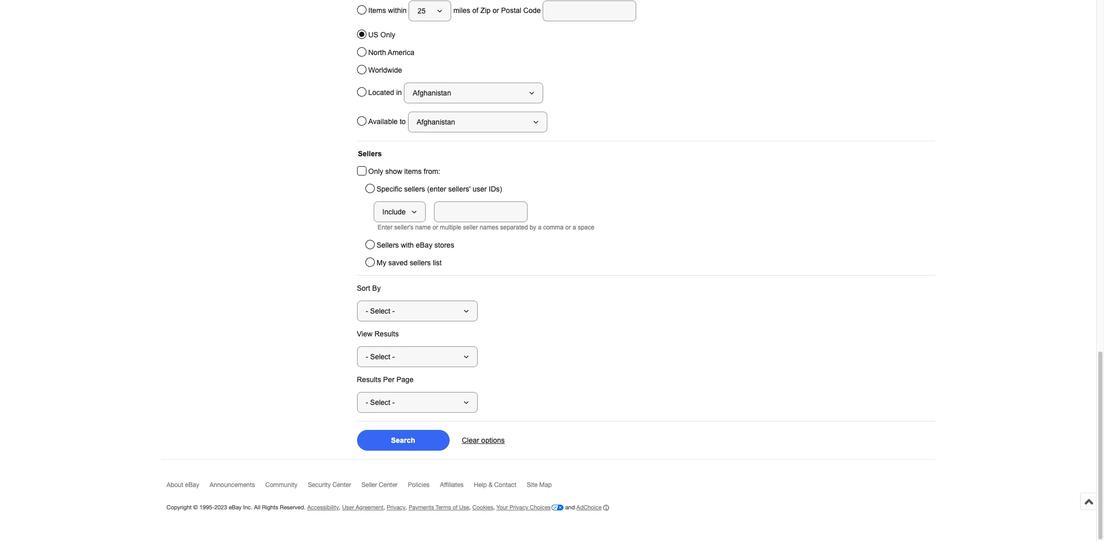 Task type: describe. For each thing, give the bounding box(es) containing it.
2 vertical spatial ebay
[[229, 505, 242, 511]]

center for security center
[[333, 482, 351, 489]]

adchoice link
[[577, 505, 610, 512]]

cookies link
[[473, 505, 493, 511]]

affiliates link
[[440, 482, 474, 494]]

from:
[[424, 167, 440, 176]]

security
[[308, 482, 331, 489]]

saved
[[388, 259, 408, 267]]

with
[[401, 241, 414, 250]]

about
[[167, 482, 183, 489]]

seller
[[463, 224, 478, 231]]

my saved sellers list
[[377, 259, 442, 267]]

accessibility
[[307, 505, 339, 511]]

miles
[[454, 6, 471, 14]]

1 , from the left
[[339, 505, 341, 511]]

user
[[342, 505, 354, 511]]

rights
[[262, 505, 278, 511]]

choices
[[530, 505, 551, 511]]

1995-
[[200, 505, 214, 511]]

view results
[[357, 330, 399, 339]]

map
[[540, 482, 552, 489]]

sellers'
[[448, 185, 471, 193]]

enter seller's name or multiple seller names separated by a comma or a space
[[378, 224, 595, 231]]

community link
[[265, 482, 308, 494]]

2023
[[214, 505, 227, 511]]

sellers for sellers with ebay stores
[[377, 241, 399, 250]]

sellers with ebay stores
[[377, 241, 454, 250]]

affiliates
[[440, 482, 464, 489]]

&
[[489, 482, 493, 489]]

my
[[377, 259, 386, 267]]

site map
[[527, 482, 552, 489]]

search button
[[357, 431, 450, 451]]

user
[[473, 185, 487, 193]]

payments
[[409, 505, 434, 511]]

enter
[[378, 224, 393, 231]]

center for seller center
[[379, 482, 398, 489]]

zip
[[481, 6, 491, 14]]

2 , from the left
[[384, 505, 385, 511]]

only show items from:
[[368, 167, 440, 176]]

clear options link
[[462, 437, 505, 445]]

names
[[480, 224, 499, 231]]

multiple
[[440, 224, 462, 231]]

show
[[385, 167, 402, 176]]

by
[[372, 284, 381, 293]]

adchoice
[[577, 505, 602, 511]]

seller's
[[394, 224, 414, 231]]

terms
[[436, 505, 451, 511]]

1 vertical spatial sellers
[[410, 259, 431, 267]]

help & contact
[[474, 482, 517, 489]]

items within
[[368, 6, 409, 14]]

copyright © 1995-2023 ebay inc. all rights reserved. accessibility , user agreement , privacy , payments terms of use , cookies , your privacy choices
[[167, 505, 551, 511]]

your privacy choices link
[[497, 505, 564, 511]]

0 vertical spatial ebay
[[416, 241, 433, 250]]

within
[[388, 6, 407, 14]]

or for name
[[433, 224, 438, 231]]

1 vertical spatial ebay
[[185, 482, 199, 489]]

comma
[[543, 224, 564, 231]]

1 vertical spatial results
[[357, 376, 381, 384]]

postal
[[501, 6, 522, 14]]

0 vertical spatial results
[[375, 330, 399, 339]]

by
[[530, 224, 536, 231]]

copyright
[[167, 505, 192, 511]]

1 privacy from the left
[[387, 505, 406, 511]]

view
[[357, 330, 373, 339]]

your
[[497, 505, 508, 511]]

per
[[383, 376, 395, 384]]

use
[[459, 505, 469, 511]]

to
[[400, 117, 406, 126]]

about ebay link
[[167, 482, 210, 494]]

agreement
[[356, 505, 384, 511]]



Task type: locate. For each thing, give the bounding box(es) containing it.
results right view
[[375, 330, 399, 339]]

Seller ID text field
[[434, 202, 528, 223]]

north
[[368, 48, 386, 57]]

of left zip
[[473, 6, 479, 14]]

or
[[493, 6, 499, 14], [433, 224, 438, 231], [566, 224, 571, 231]]

policies link
[[408, 482, 440, 494]]

policies
[[408, 482, 430, 489]]

stores
[[435, 241, 454, 250]]

clear
[[462, 437, 479, 445]]

2 a from the left
[[573, 224, 576, 231]]

sellers down the items
[[404, 185, 425, 193]]

a left the space
[[573, 224, 576, 231]]

space
[[578, 224, 595, 231]]

results left per on the left
[[357, 376, 381, 384]]

, left privacy link
[[384, 505, 385, 511]]

all
[[254, 505, 260, 511]]

announcements link
[[210, 482, 265, 494]]

privacy down seller center link
[[387, 505, 406, 511]]

center right security
[[333, 482, 351, 489]]

sellers down 'available'
[[358, 150, 382, 158]]

, left payments
[[406, 505, 407, 511]]

about ebay
[[167, 482, 199, 489]]

©
[[193, 505, 198, 511]]

a
[[538, 224, 542, 231], [573, 224, 576, 231]]

in
[[396, 88, 402, 97]]

4 , from the left
[[469, 505, 471, 511]]

0 vertical spatial only
[[381, 31, 396, 39]]

reserved.
[[280, 505, 306, 511]]

1 a from the left
[[538, 224, 542, 231]]

community
[[265, 482, 298, 489]]

or for zip
[[493, 6, 499, 14]]

1 horizontal spatial or
[[493, 6, 499, 14]]

us
[[368, 31, 379, 39]]

payments terms of use link
[[409, 505, 469, 511]]

north america
[[368, 48, 415, 57]]

specific
[[377, 185, 402, 193]]

or right comma
[[566, 224, 571, 231]]

1 horizontal spatial of
[[473, 6, 479, 14]]

1 vertical spatial of
[[453, 505, 458, 511]]

0 horizontal spatial or
[[433, 224, 438, 231]]

and
[[565, 505, 575, 511]]

only left show
[[368, 167, 383, 176]]

center right 'seller'
[[379, 482, 398, 489]]

available
[[368, 117, 398, 126]]

options
[[481, 437, 505, 445]]

sort
[[357, 284, 370, 293]]

or right name on the top left
[[433, 224, 438, 231]]

security center link
[[308, 482, 362, 494]]

results per page
[[357, 376, 414, 384]]

sellers
[[404, 185, 425, 193], [410, 259, 431, 267]]

site
[[527, 482, 538, 489]]

0 vertical spatial sellers
[[404, 185, 425, 193]]

1 horizontal spatial a
[[573, 224, 576, 231]]

accessibility link
[[307, 505, 339, 511]]

only
[[381, 31, 396, 39], [368, 167, 383, 176]]

america
[[388, 48, 415, 57]]

seller center
[[362, 482, 398, 489]]

items
[[368, 6, 386, 14]]

ebay right "about"
[[185, 482, 199, 489]]

ebay left inc.
[[229, 505, 242, 511]]

and adchoice
[[564, 505, 602, 511]]

of left use
[[453, 505, 458, 511]]

contact
[[494, 482, 517, 489]]

ebay
[[416, 241, 433, 250], [185, 482, 199, 489], [229, 505, 242, 511]]

separated
[[500, 224, 528, 231]]

,
[[339, 505, 341, 511], [384, 505, 385, 511], [406, 505, 407, 511], [469, 505, 471, 511], [493, 505, 495, 511]]

us only
[[368, 31, 396, 39]]

seller
[[362, 482, 377, 489]]

0 vertical spatial sellers
[[358, 150, 382, 158]]

0 horizontal spatial a
[[538, 224, 542, 231]]

cookies
[[473, 505, 493, 511]]

code
[[524, 6, 541, 14]]

0 horizontal spatial center
[[333, 482, 351, 489]]

0 horizontal spatial ebay
[[185, 482, 199, 489]]

list
[[433, 259, 442, 267]]

1 vertical spatial sellers
[[377, 241, 399, 250]]

inc.
[[243, 505, 253, 511]]

worldwide
[[368, 66, 402, 74]]

0 horizontal spatial of
[[453, 505, 458, 511]]

0 vertical spatial of
[[473, 6, 479, 14]]

, left the your
[[493, 505, 495, 511]]

ids)
[[489, 185, 502, 193]]

name
[[415, 224, 431, 231]]

located in
[[368, 88, 404, 97]]

sort by
[[357, 284, 381, 293]]

announcements
[[210, 482, 255, 489]]

miles of zip or postal code
[[452, 6, 543, 14]]

seller center link
[[362, 482, 408, 494]]

only right us
[[381, 31, 396, 39]]

of
[[473, 6, 479, 14], [453, 505, 458, 511]]

1 horizontal spatial center
[[379, 482, 398, 489]]

, left cookies link
[[469, 505, 471, 511]]

specific sellers (enter sellers' user ids)
[[377, 185, 502, 193]]

page
[[397, 376, 414, 384]]

ebay right with
[[416, 241, 433, 250]]

clear options
[[462, 437, 505, 445]]

help
[[474, 482, 487, 489]]

2 privacy from the left
[[510, 505, 528, 511]]

center
[[333, 482, 351, 489], [379, 482, 398, 489]]

sellers down enter at the top of page
[[377, 241, 399, 250]]

1 horizontal spatial privacy
[[510, 505, 528, 511]]

2 center from the left
[[379, 482, 398, 489]]

privacy right the your
[[510, 505, 528, 511]]

available to
[[368, 117, 408, 126]]

privacy link
[[387, 505, 406, 511]]

search
[[391, 437, 415, 445]]

Zip or Postal Code text field
[[543, 1, 637, 21]]

(enter
[[427, 185, 446, 193]]

items
[[404, 167, 422, 176]]

5 , from the left
[[493, 505, 495, 511]]

or right zip
[[493, 6, 499, 14]]

1 horizontal spatial ebay
[[229, 505, 242, 511]]

security center
[[308, 482, 351, 489]]

3 , from the left
[[406, 505, 407, 511]]

1 vertical spatial only
[[368, 167, 383, 176]]

sellers left list
[[410, 259, 431, 267]]

help & contact link
[[474, 482, 527, 494]]

2 horizontal spatial ebay
[[416, 241, 433, 250]]

2 horizontal spatial or
[[566, 224, 571, 231]]

a right by
[[538, 224, 542, 231]]

0 horizontal spatial privacy
[[387, 505, 406, 511]]

sellers for sellers
[[358, 150, 382, 158]]

, left user
[[339, 505, 341, 511]]

1 center from the left
[[333, 482, 351, 489]]



Task type: vqa. For each thing, say whether or not it's contained in the screenshot.
Security Center's Center
yes



